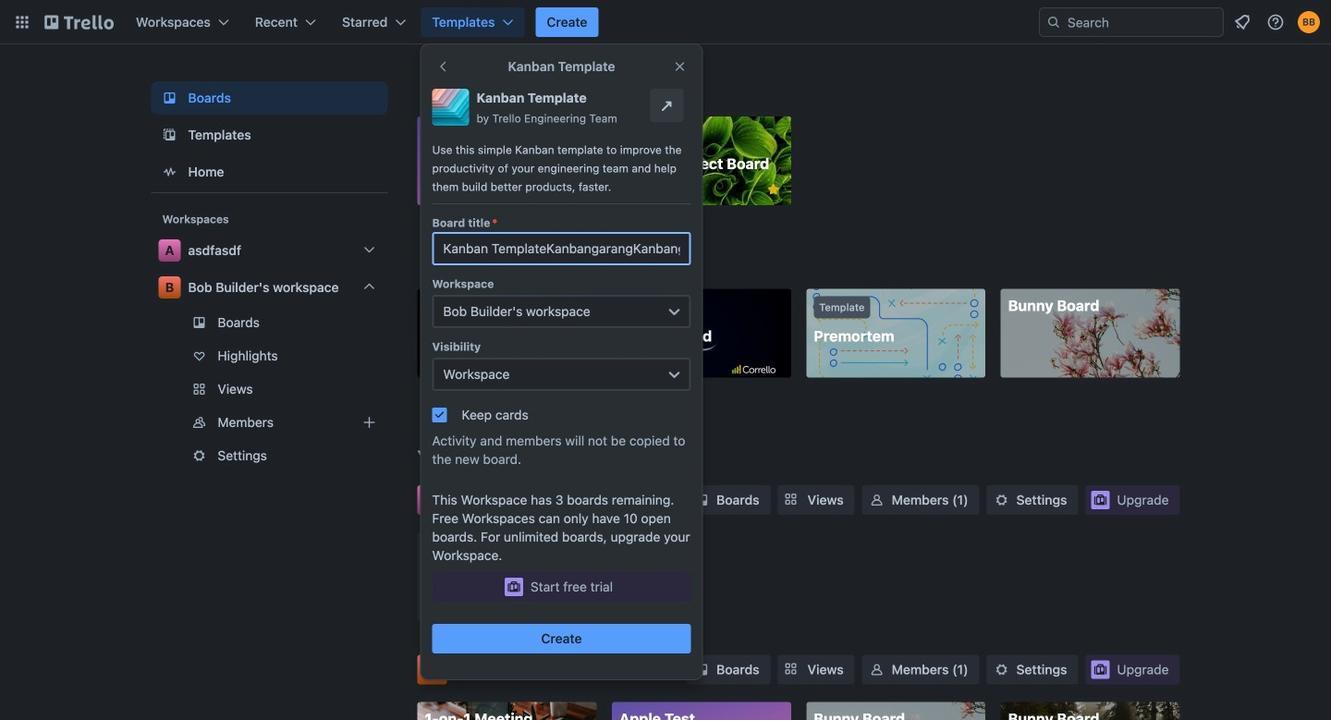 Task type: locate. For each thing, give the bounding box(es) containing it.
board image
[[159, 87, 181, 109]]

1 horizontal spatial sm image
[[992, 491, 1011, 509]]

1 sm image from the left
[[868, 491, 886, 509]]

search image
[[1046, 15, 1061, 30]]

add image
[[358, 411, 380, 434]]

template board image
[[159, 124, 181, 146]]

back to home image
[[44, 7, 114, 37]]

0 horizontal spatial sm image
[[868, 491, 886, 509]]

None text field
[[432, 232, 691, 265]]

sm image
[[868, 491, 886, 509], [992, 491, 1011, 509]]

sm image
[[692, 491, 711, 509], [692, 660, 711, 679], [868, 660, 886, 679], [992, 660, 1011, 679]]

primary element
[[0, 0, 1331, 44]]

2 sm image from the left
[[992, 491, 1011, 509]]



Task type: describe. For each thing, give the bounding box(es) containing it.
0 notifications image
[[1231, 11, 1253, 33]]

close popover image
[[673, 59, 687, 74]]

click to unstar this board. it will be removed from your starred list. image
[[765, 181, 782, 198]]

open information menu image
[[1266, 13, 1285, 31]]

Search field
[[1061, 9, 1223, 35]]

bob builder (bobbuilder40) image
[[1298, 11, 1320, 33]]

home image
[[159, 161, 181, 183]]

return to previous screen image
[[436, 59, 451, 74]]



Task type: vqa. For each thing, say whether or not it's contained in the screenshot.
the Bob Builder (bobbuilder40) IMAGE
yes



